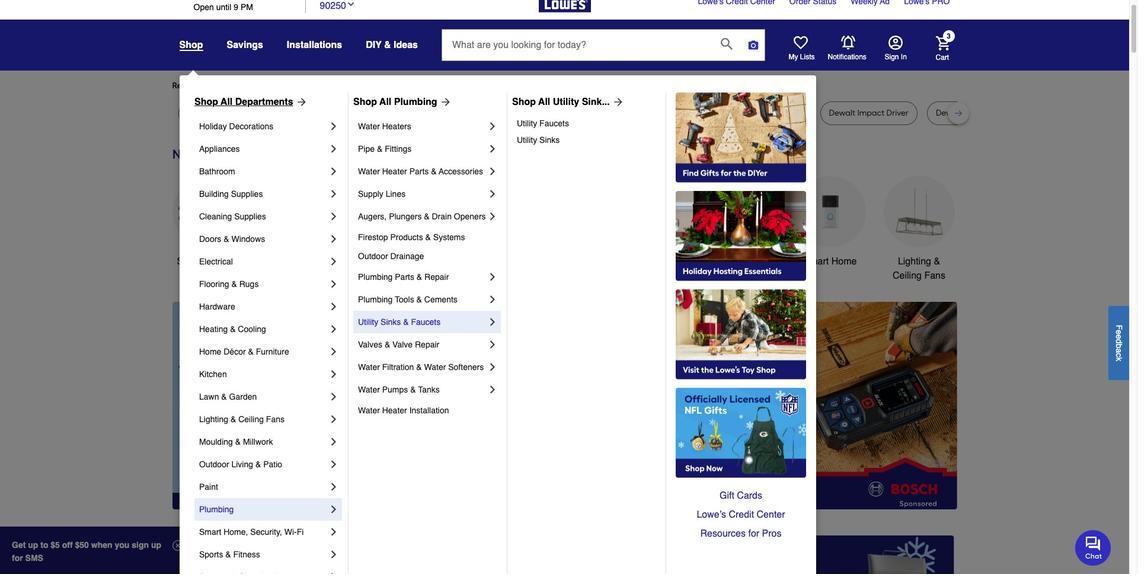 Task type: vqa. For each thing, say whether or not it's contained in the screenshot.
right PLAYSET.
no



Task type: describe. For each thing, give the bounding box(es) containing it.
water filtration & water softeners
[[358, 362, 484, 372]]

augers, plungers & drain openers link
[[358, 205, 487, 228]]

plumbing tools & cements link
[[358, 288, 487, 311]]

outdoor drainage link
[[358, 247, 499, 266]]

dewalt drill
[[681, 108, 724, 118]]

outdoor tools & equipment
[[619, 256, 687, 281]]

utility sinks & faucets link
[[358, 311, 487, 333]]

chevron right image for plumbing
[[328, 504, 340, 515]]

shop all utility sink...
[[512, 97, 610, 107]]

suggestions
[[325, 81, 371, 91]]

water heater parts & accessories link
[[358, 160, 487, 183]]

fi
[[297, 527, 304, 537]]

3
[[947, 32, 951, 41]]

smart for smart home, security, wi-fi
[[199, 527, 221, 537]]

1 e from the top
[[1115, 330, 1125, 334]]

water heaters link
[[358, 115, 487, 138]]

lines
[[386, 189, 406, 199]]

credit
[[729, 509, 754, 520]]

0 vertical spatial bathroom
[[199, 167, 235, 176]]

heater for parts
[[382, 167, 407, 176]]

fans inside the lighting & ceiling fans
[[925, 270, 946, 281]]

rugs
[[239, 279, 259, 289]]

chevron right image for kitchen
[[328, 368, 340, 380]]

repair for plumbing parts & repair
[[425, 272, 449, 282]]

lowe's home improvement cart image
[[936, 36, 950, 50]]

deals
[[214, 256, 239, 267]]

chevron right image for utility sinks & faucets
[[487, 316, 499, 328]]

chevron right image for augers, plungers & drain openers
[[487, 211, 499, 222]]

chevron right image for smart home, security, wi-fi
[[328, 526, 340, 538]]

f e e d b a c k
[[1115, 325, 1125, 361]]

$5
[[51, 540, 60, 550]]

water heater installation link
[[358, 401, 499, 420]]

resources for pros
[[701, 528, 782, 539]]

hardware link
[[199, 295, 328, 318]]

chevron right image for water heaters
[[487, 120, 499, 132]]

shop for shop
[[179, 40, 203, 50]]

dewalt for dewalt
[[187, 108, 214, 118]]

paint
[[199, 482, 218, 492]]

chevron right image for moulding & millwork
[[328, 436, 340, 448]]

outdoor for outdoor tools & equipment
[[619, 256, 653, 267]]

chevron right image for outdoor living & patio
[[328, 458, 340, 470]]

shop all utility sink... link
[[512, 95, 624, 109]]

chevron right image for holiday decorations
[[328, 120, 340, 132]]

lowe's credit center
[[697, 509, 786, 520]]

new deals every day during 25 days of deals image
[[172, 144, 958, 164]]

supplies for building supplies
[[231, 189, 263, 199]]

advertisement region
[[383, 302, 958, 512]]

to
[[40, 540, 48, 550]]

chevron right image for supply lines
[[487, 188, 499, 200]]

$50
[[75, 540, 89, 550]]

plumbing for plumbing
[[199, 505, 234, 514]]

tools for outdoor tools & equipment
[[656, 256, 678, 267]]

dewalt for dewalt bit set
[[393, 108, 420, 118]]

get
[[12, 540, 26, 550]]

home,
[[224, 527, 248, 537]]

0 vertical spatial faucets
[[540, 119, 569, 128]]

smart home link
[[795, 176, 866, 269]]

my
[[789, 53, 799, 61]]

shop for shop all plumbing
[[353, 97, 377, 107]]

water pumps & tanks
[[358, 385, 440, 394]]

all for deals
[[202, 256, 212, 267]]

smart home
[[804, 256, 857, 267]]

set for dewalt bit set
[[433, 108, 445, 118]]

building
[[199, 189, 229, 199]]

for inside resources for pros link
[[749, 528, 760, 539]]

water up tanks
[[424, 362, 446, 372]]

recommended searches for you
[[172, 81, 294, 91]]

installation
[[410, 406, 449, 415]]

chevron down image
[[346, 0, 356, 9]]

drainage
[[391, 251, 424, 261]]

heating & cooling link
[[199, 318, 328, 340]]

shop for shop all departments
[[195, 97, 218, 107]]

parts inside water heater parts & accessories link
[[410, 167, 429, 176]]

departments
[[235, 97, 293, 107]]

gift
[[720, 490, 735, 501]]

chevron right image for pipe & fittings
[[487, 143, 499, 155]]

utility for utility sinks
[[517, 135, 537, 145]]

ceiling inside the lighting & ceiling fans
[[893, 270, 922, 281]]

flooring & rugs link
[[199, 273, 328, 295]]

0 horizontal spatial bathroom link
[[199, 160, 328, 183]]

sinks for utility sinks
[[540, 135, 560, 145]]

diy & ideas
[[366, 40, 418, 50]]

sms
[[25, 553, 43, 563]]

all for departments
[[221, 97, 233, 107]]

drill for dewalt drill bit set
[[965, 108, 979, 118]]

when
[[91, 540, 112, 550]]

tools link
[[350, 176, 421, 269]]

wi-
[[284, 527, 297, 537]]

arrow right image for shop all plumbing
[[437, 96, 452, 108]]

k
[[1115, 357, 1125, 361]]

chevron right image for home décor & furniture
[[328, 346, 340, 358]]

repair for valves & valve repair
[[415, 340, 440, 349]]

tools for plumbing tools & cements
[[395, 295, 414, 304]]

for inside get up to $5 off $50 when you sign up for sms
[[12, 553, 23, 563]]

you for recommended searches for you
[[280, 81, 294, 91]]

cooling
[[238, 324, 266, 334]]

garden
[[229, 392, 257, 402]]

bit for dewalt drill bit
[[356, 108, 366, 118]]

utility faucets
[[517, 119, 569, 128]]

scroll to item #2 element
[[638, 487, 669, 494]]

up to 30 percent off select grills and accessories. image
[[708, 535, 955, 574]]

water for water heater parts & accessories
[[358, 167, 380, 176]]

lowe's home improvement notification center image
[[841, 35, 856, 50]]

water for water heater installation
[[358, 406, 380, 415]]

doors & windows link
[[199, 228, 328, 250]]

chevron right image for sports & fitness
[[328, 549, 340, 560]]

heating & cooling
[[199, 324, 266, 334]]

90250
[[320, 0, 346, 11]]

appliances link
[[199, 138, 328, 160]]

impact for impact driver
[[751, 108, 778, 118]]

center
[[757, 509, 786, 520]]

a
[[1115, 348, 1125, 353]]

water heaters
[[358, 122, 411, 131]]

augers, plungers & drain openers
[[358, 212, 486, 221]]

chevron right image for electrical
[[328, 256, 340, 267]]

patio
[[263, 460, 282, 469]]

1 horizontal spatial lighting & ceiling fans link
[[884, 176, 955, 283]]

0 horizontal spatial home
[[199, 347, 221, 356]]

equipment
[[630, 270, 675, 281]]

utility sinks link
[[517, 132, 658, 148]]

4 bit from the left
[[579, 108, 589, 118]]

lowe's home improvement lists image
[[794, 36, 808, 50]]

smart home, security, wi-fi link
[[199, 521, 328, 543]]

valves & valve repair link
[[358, 333, 487, 356]]

water for water pumps & tanks
[[358, 385, 380, 394]]

sign
[[132, 540, 149, 550]]

utility sinks
[[517, 135, 560, 145]]

pipe
[[358, 144, 375, 154]]

moulding & millwork
[[199, 437, 273, 447]]

christmas decorations
[[449, 256, 500, 281]]

more suggestions for you
[[304, 81, 400, 91]]

utility for utility faucets
[[517, 119, 537, 128]]

holiday decorations
[[199, 122, 274, 131]]

arrow right image for shop all departments
[[293, 96, 308, 108]]

water heater parts & accessories
[[358, 167, 483, 176]]

smart home, security, wi-fi
[[199, 527, 304, 537]]

2 up from the left
[[151, 540, 161, 550]]

furniture
[[256, 347, 289, 356]]

chevron right image for valves & valve repair
[[487, 339, 499, 351]]

1 vertical spatial faucets
[[411, 317, 441, 327]]

sign
[[885, 53, 899, 61]]

cleaning supplies link
[[199, 205, 328, 228]]

fittings
[[385, 144, 412, 154]]

home décor & furniture
[[199, 347, 289, 356]]

all for plumbing
[[380, 97, 392, 107]]

you
[[115, 540, 130, 550]]

chevron right image for flooring & rugs
[[328, 278, 340, 290]]

augers,
[[358, 212, 387, 221]]

supply lines
[[358, 189, 406, 199]]

home décor & furniture link
[[199, 340, 328, 363]]

impact for impact driver bit
[[473, 108, 500, 118]]

dewalt for dewalt impact driver
[[829, 108, 856, 118]]

resources
[[701, 528, 746, 539]]

3 set from the left
[[992, 108, 1005, 118]]

outdoor living & patio
[[199, 460, 282, 469]]

christmas
[[453, 256, 496, 267]]

lowe's home improvement account image
[[889, 36, 903, 50]]



Task type: locate. For each thing, give the bounding box(es) containing it.
all up utility faucets
[[539, 97, 551, 107]]

recommended searches for you heading
[[172, 80, 958, 92]]

chevron right image for plumbing parts & repair
[[487, 271, 499, 283]]

tools inside plumbing tools & cements link
[[395, 295, 414, 304]]

2 driver from the left
[[780, 108, 802, 118]]

moulding
[[199, 437, 233, 447]]

electrical link
[[199, 250, 328, 273]]

sinks down utility faucets
[[540, 135, 560, 145]]

shop all plumbing link
[[353, 95, 452, 109]]

lawn & garden
[[199, 392, 257, 402]]

utility up valves
[[358, 317, 379, 327]]

pros
[[762, 528, 782, 539]]

more
[[304, 81, 323, 91]]

tools up equipment
[[656, 256, 678, 267]]

my lists
[[789, 53, 815, 61]]

1 horizontal spatial up
[[151, 540, 161, 550]]

plumbing for plumbing tools & cements
[[358, 295, 393, 304]]

utility faucets link
[[517, 115, 658, 132]]

drill
[[340, 108, 354, 118], [563, 108, 577, 118], [710, 108, 724, 118], [965, 108, 979, 118]]

3 arrow right image from the left
[[610, 96, 624, 108]]

0 horizontal spatial set
[[433, 108, 445, 118]]

0 horizontal spatial impact
[[473, 108, 500, 118]]

1 horizontal spatial bathroom link
[[706, 176, 777, 269]]

set for drill bit set
[[591, 108, 603, 118]]

faucets down plumbing tools & cements link
[[411, 317, 441, 327]]

1 drill from the left
[[340, 108, 354, 118]]

savings
[[227, 40, 263, 50]]

1 horizontal spatial lighting
[[898, 256, 932, 267]]

3 shop from the left
[[512, 97, 536, 107]]

all up water heaters
[[380, 97, 392, 107]]

pipe & fittings link
[[358, 138, 487, 160]]

plumbing parts & repair
[[358, 272, 449, 282]]

products
[[391, 232, 423, 242]]

plumbing inside shop all plumbing link
[[394, 97, 437, 107]]

up to 35 percent off select small appliances. image
[[441, 535, 689, 574]]

2 horizontal spatial impact
[[858, 108, 885, 118]]

2 drill from the left
[[563, 108, 577, 118]]

arrow right image
[[293, 96, 308, 108], [437, 96, 452, 108], [610, 96, 624, 108]]

fitness
[[233, 550, 260, 559]]

1 dewalt from the left
[[187, 108, 214, 118]]

bathroom
[[199, 167, 235, 176], [721, 256, 762, 267]]

plumbing tools & cements
[[358, 295, 458, 304]]

all inside shop all plumbing link
[[380, 97, 392, 107]]

1 vertical spatial parts
[[395, 272, 415, 282]]

2 horizontal spatial shop
[[512, 97, 536, 107]]

1 horizontal spatial arrow right image
[[437, 96, 452, 108]]

outdoor tools & equipment link
[[617, 176, 688, 283]]

chevron right image for heating & cooling
[[328, 323, 340, 335]]

decorations down christmas
[[449, 270, 500, 281]]

living
[[232, 460, 253, 469]]

arrow right image up water heaters link
[[437, 96, 452, 108]]

driver down my
[[780, 108, 802, 118]]

bit
[[356, 108, 366, 118], [422, 108, 431, 118], [526, 108, 536, 118], [579, 108, 589, 118], [981, 108, 990, 118]]

dewalt for dewalt drill bit
[[312, 108, 338, 118]]

1 horizontal spatial home
[[832, 256, 857, 267]]

parts down the pipe & fittings link
[[410, 167, 429, 176]]

0 vertical spatial sinks
[[540, 135, 560, 145]]

outdoor down moulding
[[199, 460, 229, 469]]

holiday
[[199, 122, 227, 131]]

dewalt for dewalt tool
[[241, 108, 267, 118]]

1 vertical spatial fans
[[266, 415, 285, 424]]

lists
[[801, 53, 815, 61]]

chevron right image for building supplies
[[328, 188, 340, 200]]

chevron right image for bathroom
[[328, 165, 340, 177]]

0 vertical spatial heater
[[382, 167, 407, 176]]

tanks
[[418, 385, 440, 394]]

building supplies
[[199, 189, 263, 199]]

2 impact from the left
[[751, 108, 778, 118]]

shop these last-minute gifts. $99 or less. quantities are limited and won't last. image
[[172, 302, 364, 509]]

chat invite button image
[[1076, 529, 1112, 566]]

heater down the pumps
[[382, 406, 407, 415]]

0 vertical spatial home
[[832, 256, 857, 267]]

for up departments
[[268, 81, 278, 91]]

1 horizontal spatial driver
[[780, 108, 802, 118]]

lowe's credit center link
[[676, 505, 807, 524]]

1 bit from the left
[[356, 108, 366, 118]]

lighting
[[898, 256, 932, 267], [199, 415, 228, 424]]

plumbing parts & repair link
[[358, 266, 487, 288]]

chevron right image for cleaning supplies
[[328, 211, 340, 222]]

repair down outdoor drainage link
[[425, 272, 449, 282]]

accessories
[[439, 167, 483, 176]]

shop left electrical
[[177, 256, 199, 267]]

0 vertical spatial ceiling
[[893, 270, 922, 281]]

impact
[[473, 108, 500, 118], [751, 108, 778, 118], [858, 108, 885, 118]]

plungers
[[389, 212, 422, 221]]

chevron right image for lighting & ceiling fans
[[328, 413, 340, 425]]

bit for impact driver bit
[[526, 108, 536, 118]]

3 driver from the left
[[887, 108, 909, 118]]

softeners
[[449, 362, 484, 372]]

dewalt impact driver
[[829, 108, 909, 118]]

decorations down dewalt tool
[[229, 122, 274, 131]]

outdoor for outdoor drainage
[[358, 251, 388, 261]]

searches
[[231, 81, 266, 91]]

water left the pumps
[[358, 385, 380, 394]]

supplies up the windows
[[234, 212, 266, 221]]

plumbing down paint
[[199, 505, 234, 514]]

find gifts for the diyer. image
[[676, 93, 807, 183]]

arrow right image down more at left top
[[293, 96, 308, 108]]

tools
[[375, 256, 397, 267], [656, 256, 678, 267], [395, 295, 414, 304]]

3 impact from the left
[[858, 108, 885, 118]]

valve
[[393, 340, 413, 349]]

0 horizontal spatial shop
[[195, 97, 218, 107]]

1 vertical spatial ceiling
[[239, 415, 264, 424]]

water filtration & water softeners link
[[358, 356, 487, 378]]

water inside 'link'
[[358, 406, 380, 415]]

chevron right image for water heater parts & accessories
[[487, 165, 499, 177]]

you left more at left top
[[280, 81, 294, 91]]

supply lines link
[[358, 183, 487, 205]]

dewalt tool
[[241, 108, 285, 118]]

faucets down shop all utility sink...
[[540, 119, 569, 128]]

lighting & ceiling fans
[[893, 256, 946, 281], [199, 415, 285, 424]]

officially licensed n f l gifts. shop now. image
[[676, 388, 807, 478]]

get up to 2 free select tools or batteries when you buy 1 with select purchases. image
[[175, 535, 422, 574]]

scroll to item #5 image
[[726, 488, 754, 493]]

1 vertical spatial sinks
[[381, 317, 401, 327]]

supplies
[[231, 189, 263, 199], [234, 212, 266, 221]]

search image
[[721, 38, 733, 50]]

décor
[[224, 347, 246, 356]]

1 horizontal spatial shop
[[353, 97, 377, 107]]

0 horizontal spatial driver
[[502, 108, 524, 118]]

all inside shop all deals link
[[202, 256, 212, 267]]

bit for dewalt drill bit set
[[981, 108, 990, 118]]

smart inside smart home link
[[804, 256, 829, 267]]

2 horizontal spatial driver
[[887, 108, 909, 118]]

3 drill from the left
[[710, 108, 724, 118]]

shop all deals link
[[172, 176, 243, 269]]

1 arrow right image from the left
[[293, 96, 308, 108]]

water for water heaters
[[358, 122, 380, 131]]

sink...
[[582, 97, 610, 107]]

outdoor inside 'outdoor tools & equipment'
[[619, 256, 653, 267]]

flooring
[[199, 279, 229, 289]]

shop for shop all utility sink...
[[512, 97, 536, 107]]

e up d
[[1115, 330, 1125, 334]]

plumbing inside plumbing "link"
[[199, 505, 234, 514]]

all inside shop all departments link
[[221, 97, 233, 107]]

all left deals
[[202, 256, 212, 267]]

repair inside plumbing parts & repair 'link'
[[425, 272, 449, 282]]

valves
[[358, 340, 383, 349]]

chevron right image for hardware
[[328, 301, 340, 313]]

1 set from the left
[[433, 108, 445, 118]]

water up supply
[[358, 167, 380, 176]]

0 horizontal spatial up
[[28, 540, 38, 550]]

cards
[[737, 490, 763, 501]]

outdoor down "firestop"
[[358, 251, 388, 261]]

2 bit from the left
[[422, 108, 431, 118]]

1 horizontal spatial sinks
[[540, 135, 560, 145]]

0 horizontal spatial lighting & ceiling fans
[[199, 415, 285, 424]]

utility down recommended searches for you heading
[[553, 97, 580, 107]]

sinks up valves & valve repair
[[381, 317, 401, 327]]

tools down plumbing parts & repair
[[395, 295, 414, 304]]

arrow right image inside shop all departments link
[[293, 96, 308, 108]]

off
[[62, 540, 73, 550]]

chevron right image for lawn & garden
[[328, 391, 340, 403]]

utility sinks & faucets
[[358, 317, 441, 327]]

4 drill from the left
[[965, 108, 979, 118]]

tools up plumbing parts & repair
[[375, 256, 397, 267]]

2 e from the top
[[1115, 334, 1125, 339]]

up right sign
[[151, 540, 161, 550]]

shop
[[179, 40, 203, 50], [177, 256, 199, 267]]

1 up from the left
[[28, 540, 38, 550]]

2 you from the left
[[386, 81, 400, 91]]

shop down more suggestions for you link
[[353, 97, 377, 107]]

paint link
[[199, 476, 328, 498]]

shop
[[195, 97, 218, 107], [353, 97, 377, 107], [512, 97, 536, 107]]

0 vertical spatial lighting
[[898, 256, 932, 267]]

& inside 'outdoor tools & equipment'
[[680, 256, 687, 267]]

1 horizontal spatial decorations
[[449, 270, 500, 281]]

None search field
[[442, 29, 766, 72]]

2 horizontal spatial set
[[992, 108, 1005, 118]]

supplies for cleaning supplies
[[234, 212, 266, 221]]

driver up utility faucets
[[502, 108, 524, 118]]

1 vertical spatial heater
[[382, 406, 407, 415]]

2 dewalt from the left
[[241, 108, 267, 118]]

d
[[1115, 339, 1125, 344]]

pm
[[241, 2, 253, 12]]

1 shop from the left
[[195, 97, 218, 107]]

& inside button
[[384, 40, 391, 50]]

9
[[234, 2, 238, 12]]

cleaning
[[199, 212, 232, 221]]

decorations for christmas
[[449, 270, 500, 281]]

dewalt for dewalt drill
[[681, 108, 708, 118]]

chevron right image for appliances
[[328, 143, 340, 155]]

utility up utility sinks
[[517, 119, 537, 128]]

outdoor up equipment
[[619, 256, 653, 267]]

1 horizontal spatial faucets
[[540, 119, 569, 128]]

0 vertical spatial decorations
[[229, 122, 274, 131]]

1 vertical spatial home
[[199, 347, 221, 356]]

camera image
[[748, 39, 760, 51]]

1 you from the left
[[280, 81, 294, 91]]

1 vertical spatial decorations
[[449, 270, 500, 281]]

plumbing up utility sinks & faucets
[[358, 295, 393, 304]]

heater for installation
[[382, 406, 407, 415]]

driver for impact driver bit
[[502, 108, 524, 118]]

smart for smart home
[[804, 256, 829, 267]]

1 vertical spatial repair
[[415, 340, 440, 349]]

parts down drainage
[[395, 272, 415, 282]]

6 dewalt from the left
[[829, 108, 856, 118]]

1 horizontal spatial bathroom
[[721, 256, 762, 267]]

5 dewalt from the left
[[681, 108, 708, 118]]

bathroom link
[[199, 160, 328, 183], [706, 176, 777, 269]]

doors
[[199, 234, 221, 244]]

shop up impact driver bit
[[512, 97, 536, 107]]

tools inside 'outdoor tools & equipment'
[[656, 256, 678, 267]]

utility for utility sinks & faucets
[[358, 317, 379, 327]]

1 horizontal spatial smart
[[804, 256, 829, 267]]

0 vertical spatial smart
[[804, 256, 829, 267]]

2 shop from the left
[[353, 97, 377, 107]]

all down "recommended searches for you" on the left of the page
[[221, 97, 233, 107]]

0 vertical spatial shop
[[179, 40, 203, 50]]

1 horizontal spatial set
[[591, 108, 603, 118]]

0 horizontal spatial faucets
[[411, 317, 441, 327]]

&
[[384, 40, 391, 50], [377, 144, 383, 154], [431, 167, 437, 176], [424, 212, 430, 221], [426, 232, 431, 242], [224, 234, 229, 244], [680, 256, 687, 267], [934, 256, 941, 267], [417, 272, 422, 282], [232, 279, 237, 289], [417, 295, 422, 304], [403, 317, 409, 327], [230, 324, 236, 334], [385, 340, 390, 349], [248, 347, 254, 356], [417, 362, 422, 372], [411, 385, 416, 394], [221, 392, 227, 402], [231, 415, 236, 424], [235, 437, 241, 447], [256, 460, 261, 469], [226, 550, 231, 559]]

water down valves
[[358, 362, 380, 372]]

lawn
[[199, 392, 219, 402]]

2 heater from the top
[[382, 406, 407, 415]]

0 horizontal spatial you
[[280, 81, 294, 91]]

& inside "link"
[[226, 550, 231, 559]]

shop for shop all deals
[[177, 256, 199, 267]]

0 horizontal spatial sinks
[[381, 317, 401, 327]]

1 vertical spatial shop
[[177, 256, 199, 267]]

0 horizontal spatial lighting
[[199, 415, 228, 424]]

outdoor for outdoor living & patio
[[199, 460, 229, 469]]

for up shop all plumbing
[[373, 81, 384, 91]]

sinks for utility sinks & faucets
[[381, 317, 401, 327]]

utility inside 'link'
[[517, 135, 537, 145]]

driver down sign in
[[887, 108, 909, 118]]

holiday hosting essentials. image
[[676, 191, 807, 281]]

0 vertical spatial supplies
[[231, 189, 263, 199]]

chevron right image
[[328, 143, 340, 155], [328, 165, 340, 177], [487, 165, 499, 177], [328, 188, 340, 200], [487, 188, 499, 200], [328, 233, 340, 245], [328, 256, 340, 267], [487, 271, 499, 283], [487, 294, 499, 305], [328, 301, 340, 313], [487, 384, 499, 396], [328, 436, 340, 448], [328, 481, 340, 493], [328, 526, 340, 538]]

1 horizontal spatial lighting & ceiling fans
[[893, 256, 946, 281]]

1 horizontal spatial impact
[[751, 108, 778, 118]]

drill for dewalt drill
[[710, 108, 724, 118]]

chevron right image for paint
[[328, 481, 340, 493]]

for left pros in the right of the page
[[749, 528, 760, 539]]

sinks inside utility sinks 'link'
[[540, 135, 560, 145]]

all for utility
[[539, 97, 551, 107]]

0 horizontal spatial decorations
[[229, 122, 274, 131]]

& inside "link"
[[411, 385, 416, 394]]

visit the lowe's toy shop. image
[[676, 289, 807, 380]]

building supplies link
[[199, 183, 328, 205]]

shop down the open
[[179, 40, 203, 50]]

repair down utility sinks & faucets link
[[415, 340, 440, 349]]

0 horizontal spatial smart
[[199, 527, 221, 537]]

5 bit from the left
[[981, 108, 990, 118]]

savings button
[[227, 34, 263, 56]]

1 horizontal spatial you
[[386, 81, 400, 91]]

chevron right image for water filtration & water softeners
[[487, 361, 499, 373]]

1 vertical spatial lighting
[[199, 415, 228, 424]]

arrow left image
[[393, 406, 405, 417]]

arrow right image inside "shop all utility sink..." link
[[610, 96, 624, 108]]

0 vertical spatial lighting & ceiling fans
[[893, 256, 946, 281]]

sinks inside utility sinks & faucets link
[[381, 317, 401, 327]]

water for water filtration & water softeners
[[358, 362, 380, 372]]

3 bit from the left
[[526, 108, 536, 118]]

1 vertical spatial bathroom
[[721, 256, 762, 267]]

decorations for holiday
[[229, 122, 274, 131]]

1 driver from the left
[[502, 108, 524, 118]]

plumbing inside plumbing tools & cements link
[[358, 295, 393, 304]]

outdoor living & patio link
[[199, 453, 328, 476]]

1 horizontal spatial ceiling
[[893, 270, 922, 281]]

lowe's home improvement logo image
[[539, 0, 591, 26]]

gift cards
[[720, 490, 763, 501]]

ceiling
[[893, 270, 922, 281], [239, 415, 264, 424]]

chevron right image for plumbing tools & cements
[[487, 294, 499, 305]]

0 horizontal spatial arrow right image
[[293, 96, 308, 108]]

2 arrow right image from the left
[[437, 96, 452, 108]]

e
[[1115, 330, 1125, 334], [1115, 334, 1125, 339]]

arrow right image right the drill bit set
[[610, 96, 624, 108]]

0 horizontal spatial outdoor
[[199, 460, 229, 469]]

0 horizontal spatial bathroom
[[199, 167, 235, 176]]

lighting & ceiling fans link
[[884, 176, 955, 283], [199, 408, 328, 431]]

all inside "shop all utility sink..." link
[[539, 97, 551, 107]]

kitchen link
[[199, 363, 328, 386]]

parts inside plumbing parts & repair 'link'
[[395, 272, 415, 282]]

shop down recommended
[[195, 97, 218, 107]]

2 horizontal spatial outdoor
[[619, 256, 653, 267]]

outdoor
[[358, 251, 388, 261], [619, 256, 653, 267], [199, 460, 229, 469]]

water inside "link"
[[358, 385, 380, 394]]

drill for dewalt drill bit
[[340, 108, 354, 118]]

dewalt for dewalt drill bit set
[[936, 108, 963, 118]]

1 impact from the left
[[473, 108, 500, 118]]

tools inside tools link
[[375, 256, 397, 267]]

4 dewalt from the left
[[393, 108, 420, 118]]

chevron right image
[[328, 120, 340, 132], [487, 120, 499, 132], [487, 143, 499, 155], [328, 211, 340, 222], [487, 211, 499, 222], [328, 278, 340, 290], [487, 316, 499, 328], [328, 323, 340, 335], [487, 339, 499, 351], [328, 346, 340, 358], [487, 361, 499, 373], [328, 368, 340, 380], [328, 391, 340, 403], [328, 413, 340, 425], [328, 458, 340, 470], [328, 504, 340, 515], [328, 549, 340, 560], [328, 571, 340, 574]]

0 horizontal spatial fans
[[266, 415, 285, 424]]

for down the 'get' in the left bottom of the page
[[12, 553, 23, 563]]

plumbing up the dewalt bit set
[[394, 97, 437, 107]]

2 horizontal spatial arrow right image
[[610, 96, 624, 108]]

you up shop all plumbing
[[386, 81, 400, 91]]

heater
[[382, 167, 407, 176], [382, 406, 407, 415]]

90250 button
[[320, 0, 356, 13]]

heater up lines
[[382, 167, 407, 176]]

0 horizontal spatial ceiling
[[239, 415, 264, 424]]

cart
[[936, 53, 950, 61]]

decorations
[[229, 122, 274, 131], [449, 270, 500, 281]]

arrow right image inside shop all plumbing link
[[437, 96, 452, 108]]

millwork
[[243, 437, 273, 447]]

0 vertical spatial lighting & ceiling fans link
[[884, 176, 955, 283]]

e up the b
[[1115, 334, 1125, 339]]

driver for impact driver
[[780, 108, 802, 118]]

3 dewalt from the left
[[312, 108, 338, 118]]

chevron right image for doors & windows
[[328, 233, 340, 245]]

heater inside 'link'
[[382, 406, 407, 415]]

up left to
[[28, 540, 38, 550]]

0 horizontal spatial lighting & ceiling fans link
[[199, 408, 328, 431]]

for inside more suggestions for you link
[[373, 81, 384, 91]]

1 vertical spatial lighting & ceiling fans link
[[199, 408, 328, 431]]

water up pipe
[[358, 122, 380, 131]]

plumbing down outdoor drainage
[[358, 272, 393, 282]]

repair inside valves & valve repair link
[[415, 340, 440, 349]]

scroll to item #4 image
[[697, 488, 726, 493]]

0 vertical spatial repair
[[425, 272, 449, 282]]

c
[[1115, 353, 1125, 357]]

utility down utility faucets
[[517, 135, 537, 145]]

1 vertical spatial supplies
[[234, 212, 266, 221]]

water left the arrow left image
[[358, 406, 380, 415]]

arrow right image
[[936, 406, 947, 417]]

0 vertical spatial fans
[[925, 270, 946, 281]]

0 vertical spatial parts
[[410, 167, 429, 176]]

plumbing for plumbing parts & repair
[[358, 272, 393, 282]]

1 horizontal spatial fans
[[925, 270, 946, 281]]

1 horizontal spatial outdoor
[[358, 251, 388, 261]]

chevron right image for water pumps & tanks
[[487, 384, 499, 396]]

Search Query text field
[[442, 30, 712, 60]]

arrow right image for shop all utility sink...
[[610, 96, 624, 108]]

sports & fitness link
[[199, 543, 328, 566]]

cements
[[425, 295, 458, 304]]

2 set from the left
[[591, 108, 603, 118]]

1 vertical spatial smart
[[199, 527, 221, 537]]

supplies up cleaning supplies in the top left of the page
[[231, 189, 263, 199]]

you for more suggestions for you
[[386, 81, 400, 91]]

sports & fitness
[[199, 550, 260, 559]]

7 dewalt from the left
[[936, 108, 963, 118]]

plumbing inside plumbing parts & repair 'link'
[[358, 272, 393, 282]]

1 heater from the top
[[382, 167, 407, 176]]

1 vertical spatial lighting & ceiling fans
[[199, 415, 285, 424]]



